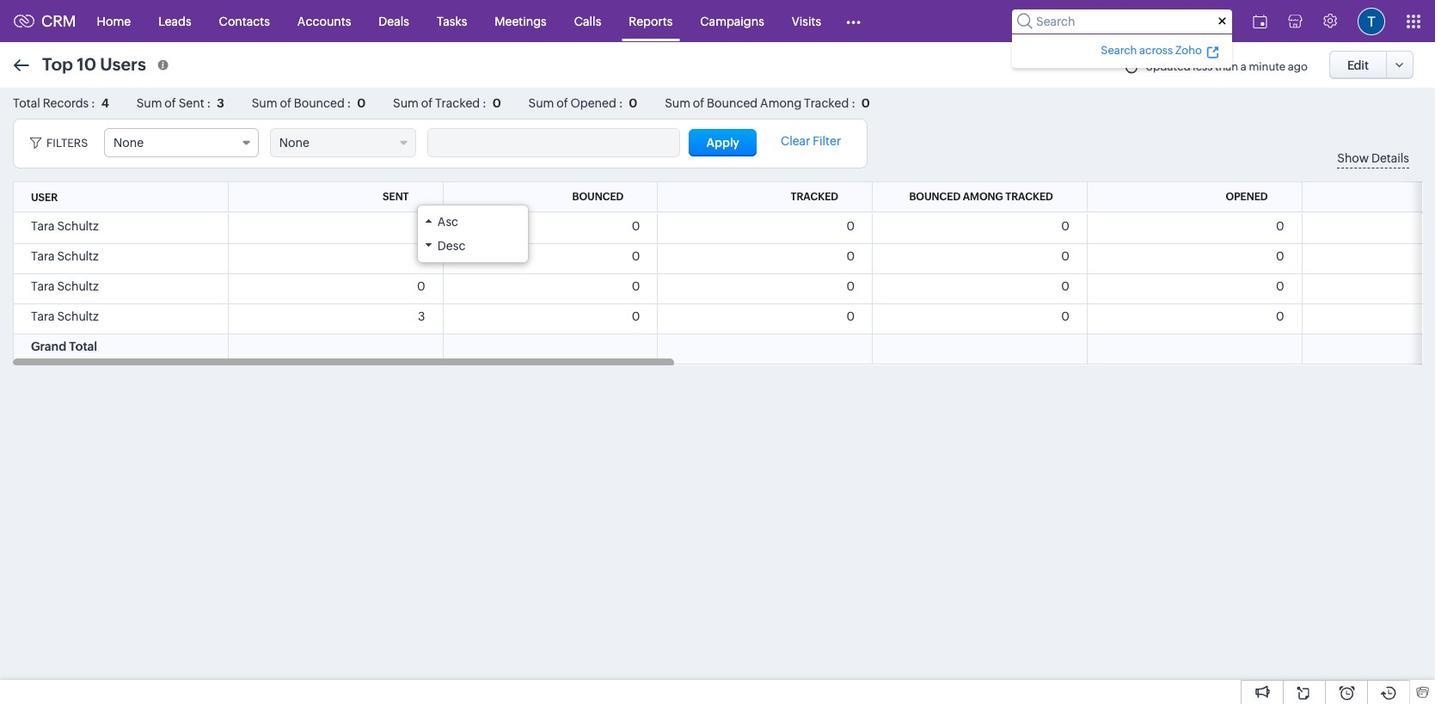 Task type: locate. For each thing, give the bounding box(es) containing it.
filters
[[46, 137, 88, 150]]

total
[[13, 96, 40, 110], [69, 340, 97, 353]]

:
[[91, 96, 95, 110], [207, 96, 211, 110], [347, 96, 351, 110], [482, 96, 487, 110], [619, 96, 623, 110], [851, 96, 855, 110]]

1 horizontal spatial 3
[[418, 310, 425, 323]]

sum
[[136, 96, 162, 110], [252, 96, 277, 110], [393, 96, 419, 110], [528, 96, 554, 110], [665, 96, 690, 110]]

4 tara schultz from the top
[[31, 310, 99, 323]]

4 of from the left
[[557, 96, 568, 110]]

2 sum from the left
[[252, 96, 277, 110]]

less
[[1193, 60, 1213, 73]]

1 vertical spatial opened
[[1226, 191, 1268, 203]]

a
[[1241, 60, 1247, 73]]

sent
[[179, 96, 204, 110], [383, 191, 409, 203]]

home
[[97, 14, 131, 28]]

search across zoho
[[1101, 43, 1202, 56]]

bounced among tracked
[[909, 191, 1053, 203]]

sum for sum of bounced among tracked
[[665, 96, 690, 110]]

0
[[357, 96, 366, 110], [492, 96, 501, 110], [629, 96, 637, 110], [861, 96, 870, 110], [417, 219, 425, 233], [632, 219, 640, 233], [846, 219, 855, 233], [1061, 219, 1069, 233], [1276, 219, 1284, 233], [417, 249, 425, 263], [632, 249, 640, 263], [846, 249, 855, 263], [1061, 249, 1069, 263], [1276, 249, 1284, 263], [417, 279, 425, 293], [632, 279, 640, 293], [846, 279, 855, 293], [1061, 279, 1069, 293], [1276, 279, 1284, 293], [632, 310, 640, 323], [846, 310, 855, 323], [1061, 310, 1069, 323], [1276, 310, 1284, 323]]

contacts link
[[205, 0, 284, 42]]

3 : from the left
[[347, 96, 351, 110]]

visits
[[792, 14, 821, 28]]

1 horizontal spatial total
[[69, 340, 97, 353]]

1 horizontal spatial among
[[963, 191, 1003, 203]]

show
[[1337, 151, 1369, 165]]

sum of sent : 3
[[136, 96, 224, 110]]

sum down 'deals' link
[[393, 96, 419, 110]]

leads
[[158, 14, 191, 28]]

tara schultz
[[31, 219, 99, 233], [31, 249, 99, 263], [31, 279, 99, 293], [31, 310, 99, 323]]

records
[[43, 96, 89, 110]]

total left records
[[13, 96, 40, 110]]

4 : from the left
[[482, 96, 487, 110]]

3 tara from the top
[[31, 279, 55, 293]]

sum right sum of sent : 3 on the top left of the page
[[252, 96, 277, 110]]

show details
[[1337, 151, 1409, 165]]

opened
[[570, 96, 616, 110], [1226, 191, 1268, 203]]

sum of opened : 0
[[528, 96, 637, 110]]

than
[[1215, 60, 1238, 73]]

tara
[[31, 219, 55, 233], [31, 249, 55, 263], [31, 279, 55, 293], [31, 310, 55, 323]]

5 of from the left
[[693, 96, 704, 110]]

across
[[1139, 43, 1173, 56]]

4 sum from the left
[[528, 96, 554, 110]]

0 vertical spatial opened
[[570, 96, 616, 110]]

0 vertical spatial 3
[[217, 96, 224, 110]]

campaigns link
[[686, 0, 778, 42]]

bounced
[[294, 96, 345, 110], [707, 96, 758, 110], [572, 191, 624, 203], [909, 191, 961, 203]]

schultz
[[57, 219, 99, 233], [57, 249, 99, 263], [57, 279, 99, 293], [57, 310, 99, 323]]

3 sum from the left
[[393, 96, 419, 110]]

1 sum from the left
[[136, 96, 162, 110]]

zoho
[[1175, 43, 1202, 56]]

5 sum from the left
[[665, 96, 690, 110]]

calls
[[574, 14, 601, 28]]

0 vertical spatial total
[[13, 96, 40, 110]]

0 vertical spatial among
[[760, 96, 802, 110]]

2 tara schultz from the top
[[31, 249, 99, 263]]

3
[[217, 96, 224, 110], [418, 310, 425, 323]]

sum right 4
[[136, 96, 162, 110]]

reports
[[629, 14, 673, 28]]

tracked
[[435, 96, 480, 110], [804, 96, 849, 110], [791, 191, 838, 203], [1005, 191, 1053, 203]]

asc
[[438, 215, 458, 229]]

clear filter
[[781, 134, 841, 148]]

1 horizontal spatial opened
[[1226, 191, 1268, 203]]

1 of from the left
[[165, 96, 176, 110]]

top
[[42, 54, 73, 74]]

3 schultz from the top
[[57, 279, 99, 293]]

3 tara schultz from the top
[[31, 279, 99, 293]]

: for sum of tracked : 0
[[482, 96, 487, 110]]

2 of from the left
[[280, 96, 291, 110]]

of for sum of sent : 3
[[165, 96, 176, 110]]

sum up apply button
[[665, 96, 690, 110]]

edit
[[1347, 58, 1369, 72]]

3 of from the left
[[421, 96, 433, 110]]

0 horizontal spatial opened
[[570, 96, 616, 110]]

1 vertical spatial sent
[[383, 191, 409, 203]]

1 horizontal spatial sent
[[383, 191, 409, 203]]

None text field
[[428, 129, 679, 156]]

among
[[760, 96, 802, 110], [963, 191, 1003, 203]]

5 : from the left
[[619, 96, 623, 110]]

accounts link
[[284, 0, 365, 42]]

grand total
[[31, 340, 97, 353]]

sum of tracked : 0
[[393, 96, 501, 110]]

sum down meetings
[[528, 96, 554, 110]]

1 vertical spatial 3
[[418, 310, 425, 323]]

search across zoho link
[[1098, 41, 1222, 59]]

user
[[31, 191, 58, 203]]

edit button
[[1329, 51, 1387, 79]]

2 tara from the top
[[31, 249, 55, 263]]

2 : from the left
[[207, 96, 211, 110]]

of
[[165, 96, 176, 110], [280, 96, 291, 110], [421, 96, 433, 110], [557, 96, 568, 110], [693, 96, 704, 110]]

1 : from the left
[[91, 96, 95, 110]]

search
[[1101, 43, 1137, 56]]

top 10 users
[[42, 54, 146, 74]]

total right grand
[[69, 340, 97, 353]]

1 vertical spatial among
[[963, 191, 1003, 203]]

0 vertical spatial sent
[[179, 96, 204, 110]]



Task type: describe. For each thing, give the bounding box(es) containing it.
tasks link
[[423, 0, 481, 42]]

1 schultz from the top
[[57, 219, 99, 233]]

updated less than a minute ago
[[1145, 60, 1308, 73]]

minute
[[1249, 60, 1286, 73]]

crm
[[41, 12, 76, 30]]

accounts
[[297, 14, 351, 28]]

meetings
[[495, 14, 547, 28]]

home link
[[83, 0, 145, 42]]

1 vertical spatial total
[[69, 340, 97, 353]]

sum of bounced : 0
[[252, 96, 366, 110]]

filter
[[813, 134, 841, 148]]

leads link
[[145, 0, 205, 42]]

clear
[[781, 134, 810, 148]]

desc
[[438, 239, 465, 253]]

4 schultz from the top
[[57, 310, 99, 323]]

4
[[101, 96, 109, 110]]

of for sum of bounced among tracked : 0
[[693, 96, 704, 110]]

tasks
[[437, 14, 467, 28]]

meetings link
[[481, 0, 560, 42]]

calls link
[[560, 0, 615, 42]]

: for sum of opened : 0
[[619, 96, 623, 110]]

0 horizontal spatial 3
[[217, 96, 224, 110]]

: for sum of sent : 3
[[207, 96, 211, 110]]

sum for sum of tracked
[[393, 96, 419, 110]]

of for sum of opened : 0
[[557, 96, 568, 110]]

grand
[[31, 340, 66, 353]]

0 horizontal spatial total
[[13, 96, 40, 110]]

campaigns
[[700, 14, 764, 28]]

reports link
[[615, 0, 686, 42]]

sum for sum of sent
[[136, 96, 162, 110]]

sum for sum of opened
[[528, 96, 554, 110]]

2 schultz from the top
[[57, 249, 99, 263]]

: for sum of bounced : 0
[[347, 96, 351, 110]]

of for sum of tracked : 0
[[421, 96, 433, 110]]

details
[[1371, 151, 1409, 165]]

1 tara from the top
[[31, 219, 55, 233]]

apply
[[706, 136, 739, 150]]

of for sum of bounced : 0
[[280, 96, 291, 110]]

users
[[100, 54, 146, 74]]

deals
[[379, 14, 409, 28]]

sum of bounced among tracked : 0
[[665, 96, 870, 110]]

deals link
[[365, 0, 423, 42]]

0 horizontal spatial sent
[[179, 96, 204, 110]]

10
[[77, 54, 96, 74]]

0 horizontal spatial among
[[760, 96, 802, 110]]

6 : from the left
[[851, 96, 855, 110]]

1 tara schultz from the top
[[31, 219, 99, 233]]

contacts
[[219, 14, 270, 28]]

4 tara from the top
[[31, 310, 55, 323]]

total records : 4
[[13, 96, 109, 110]]

visits link
[[778, 0, 835, 42]]

updated
[[1145, 60, 1191, 73]]

ago
[[1288, 60, 1308, 73]]

crm link
[[14, 12, 76, 30]]

sum for sum of bounced
[[252, 96, 277, 110]]

apply button
[[689, 129, 757, 156]]



Task type: vqa. For each thing, say whether or not it's contained in the screenshot.
Search across Zoho
yes



